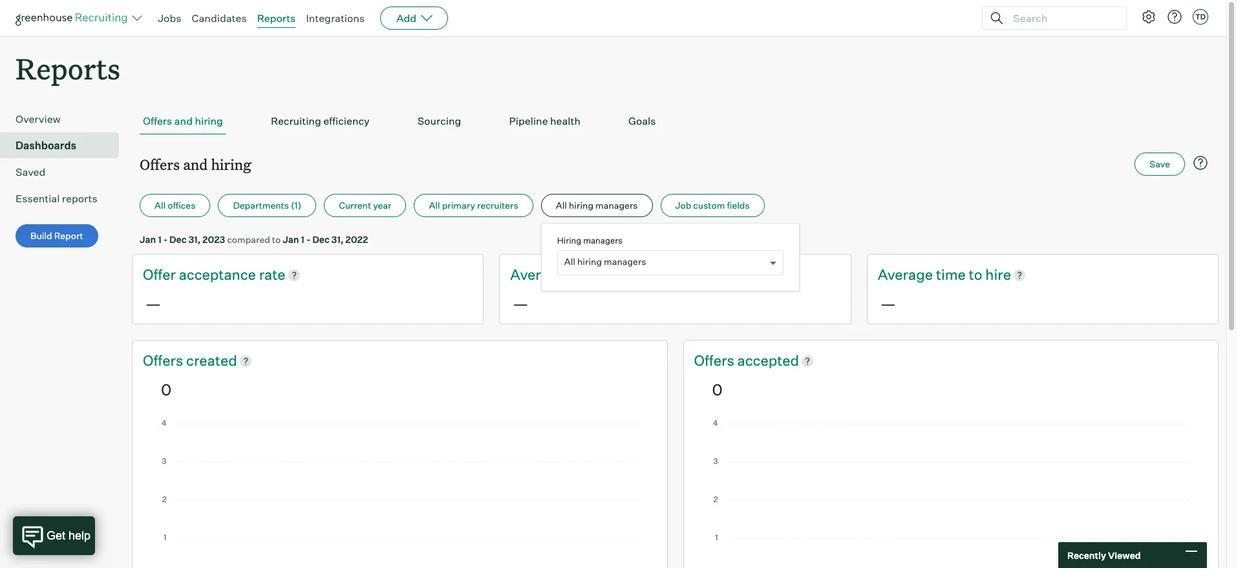 Task type: vqa. For each thing, say whether or not it's contained in the screenshot.
first time LINK from right
yes



Task type: describe. For each thing, give the bounding box(es) containing it.
2023
[[202, 234, 225, 245]]

saved
[[16, 166, 45, 179]]

save button
[[1135, 153, 1185, 176]]

add
[[397, 12, 417, 25]]

integrations
[[306, 12, 365, 25]]

essential reports link
[[16, 191, 114, 206]]

goals button
[[625, 108, 659, 135]]

offers inside button
[[143, 115, 172, 128]]

save
[[1150, 159, 1171, 170]]

fill
[[618, 266, 634, 283]]

configure image
[[1141, 9, 1157, 25]]

all for all offices button
[[155, 200, 166, 211]]

recruiting efficiency button
[[268, 108, 373, 135]]

all offices
[[155, 200, 196, 211]]

all primary recruiters button
[[414, 194, 533, 217]]

0 vertical spatial reports
[[257, 12, 296, 25]]

recruiting
[[271, 115, 321, 128]]

time link for hire
[[936, 265, 969, 285]]

overview link
[[16, 111, 114, 127]]

all hiring managers button
[[541, 194, 653, 217]]

all for all hiring managers button
[[556, 200, 567, 211]]

hire
[[986, 266, 1011, 283]]

0 horizontal spatial to
[[272, 234, 281, 245]]

(1)
[[291, 200, 301, 211]]

custom
[[693, 200, 725, 211]]

jobs
[[158, 12, 181, 25]]

job custom fields button
[[661, 194, 765, 217]]

health
[[550, 115, 581, 128]]

all primary recruiters
[[429, 200, 518, 211]]

integrations link
[[306, 12, 365, 25]]

departments (1)
[[233, 200, 301, 211]]

xychart image for accepted
[[712, 420, 1190, 568]]

all hiring managers inside button
[[556, 200, 638, 211]]

1 31, from the left
[[188, 234, 201, 245]]

reports link
[[257, 12, 296, 25]]

essential
[[16, 192, 60, 205]]

current
[[339, 200, 371, 211]]

offers and hiring inside button
[[143, 115, 223, 128]]

average time to for hire
[[878, 266, 986, 283]]

2 vertical spatial managers
[[604, 256, 646, 267]]

departments
[[233, 200, 289, 211]]

rate link
[[259, 265, 286, 285]]

Search text field
[[1010, 9, 1115, 27]]

offer acceptance
[[143, 266, 259, 283]]

td
[[1196, 12, 1206, 21]]

add button
[[380, 6, 448, 30]]

created link
[[186, 351, 237, 371]]

greenhouse recruiting image
[[16, 10, 132, 26]]

0 for accepted
[[712, 380, 723, 400]]

to for hire
[[969, 266, 983, 283]]

average for hire
[[878, 266, 933, 283]]

recently viewed
[[1068, 550, 1141, 561]]

2 dec from the left
[[313, 234, 330, 245]]

tab list containing offers and hiring
[[140, 108, 1211, 135]]

hiring managers
[[557, 236, 623, 246]]

dashboards link
[[16, 138, 114, 153]]

offers and hiring button
[[140, 108, 226, 135]]

1 vertical spatial and
[[183, 155, 208, 174]]

pipeline health
[[509, 115, 581, 128]]

jan 1 - dec 31, 2023 compared to jan 1 - dec 31, 2022
[[140, 234, 368, 245]]

fields
[[727, 200, 750, 211]]

— for fill
[[513, 294, 529, 314]]

average for fill
[[510, 266, 566, 283]]

candidates
[[192, 12, 247, 25]]

current year
[[339, 200, 392, 211]]

time for fill
[[569, 266, 599, 283]]

accepted
[[738, 352, 799, 369]]

offices
[[168, 200, 196, 211]]

td button
[[1193, 9, 1209, 25]]

2022
[[346, 234, 368, 245]]

2 31, from the left
[[332, 234, 344, 245]]

1 — from the left
[[146, 294, 161, 314]]



Task type: locate. For each thing, give the bounding box(es) containing it.
1 vertical spatial managers
[[583, 236, 623, 246]]

hiring
[[195, 115, 223, 128], [211, 155, 251, 174], [569, 200, 594, 211], [578, 256, 602, 267]]

managers right hiring
[[583, 236, 623, 246]]

xychart image
[[161, 420, 639, 568], [712, 420, 1190, 568]]

1 average link from the left
[[510, 265, 569, 285]]

2 to link from the left
[[969, 265, 986, 285]]

0 horizontal spatial average time to
[[510, 266, 618, 283]]

1 vertical spatial reports
[[16, 49, 120, 87]]

fill link
[[618, 265, 634, 285]]

recently
[[1068, 550, 1107, 561]]

jan down (1)
[[283, 234, 299, 245]]

to right "compared"
[[272, 234, 281, 245]]

candidates link
[[192, 12, 247, 25]]

1 horizontal spatial —
[[513, 294, 529, 314]]

2 average from the left
[[878, 266, 933, 283]]

1 horizontal spatial xychart image
[[712, 420, 1190, 568]]

1 to link from the left
[[602, 265, 618, 285]]

time link for fill
[[569, 265, 602, 285]]

to left fill
[[602, 266, 615, 283]]

1 0 from the left
[[161, 380, 172, 400]]

- down all offices button
[[163, 234, 168, 245]]

rate
[[259, 266, 286, 283]]

2 xychart image from the left
[[712, 420, 1190, 568]]

1 dec from the left
[[169, 234, 187, 245]]

0 horizontal spatial time link
[[569, 265, 602, 285]]

average link for hire
[[878, 265, 936, 285]]

2 jan from the left
[[283, 234, 299, 245]]

accepted link
[[738, 351, 799, 371]]

time left the hire on the top right of the page
[[936, 266, 966, 283]]

2 horizontal spatial —
[[881, 294, 896, 314]]

1 offers link from the left
[[143, 351, 186, 371]]

31,
[[188, 234, 201, 245], [332, 234, 344, 245]]

0 horizontal spatial to link
[[602, 265, 618, 285]]

all left offices
[[155, 200, 166, 211]]

—
[[146, 294, 161, 314], [513, 294, 529, 314], [881, 294, 896, 314]]

1 horizontal spatial time link
[[936, 265, 969, 285]]

1 horizontal spatial -
[[307, 234, 311, 245]]

reports
[[62, 192, 97, 205]]

- left 2022
[[307, 234, 311, 245]]

offers
[[143, 115, 172, 128], [140, 155, 180, 174], [143, 352, 186, 369], [694, 352, 738, 369]]

managers
[[596, 200, 638, 211], [583, 236, 623, 246], [604, 256, 646, 267]]

all hiring managers
[[556, 200, 638, 211], [564, 256, 646, 267]]

0 horizontal spatial 1
[[158, 234, 162, 245]]

0 horizontal spatial 0
[[161, 380, 172, 400]]

job custom fields
[[676, 200, 750, 211]]

faq image
[[1193, 155, 1209, 171]]

2 average link from the left
[[878, 265, 936, 285]]

0 horizontal spatial average
[[510, 266, 566, 283]]

0 horizontal spatial xychart image
[[161, 420, 639, 568]]

0 horizontal spatial -
[[163, 234, 168, 245]]

2 1 from the left
[[301, 234, 305, 245]]

managers inside button
[[596, 200, 638, 211]]

2 - from the left
[[307, 234, 311, 245]]

acceptance
[[179, 266, 256, 283]]

1 horizontal spatial average
[[878, 266, 933, 283]]

report
[[54, 230, 83, 241]]

1 horizontal spatial average time to
[[878, 266, 986, 283]]

2 horizontal spatial to
[[969, 266, 983, 283]]

1 time link from the left
[[569, 265, 602, 285]]

and
[[174, 115, 193, 128], [183, 155, 208, 174]]

all down hiring
[[564, 256, 576, 267]]

offer link
[[143, 265, 179, 285]]

-
[[163, 234, 168, 245], [307, 234, 311, 245]]

1 time from the left
[[569, 266, 599, 283]]

efficiency
[[323, 115, 370, 128]]

essential reports
[[16, 192, 97, 205]]

0 horizontal spatial jan
[[140, 234, 156, 245]]

31, left 2023
[[188, 234, 201, 245]]

1 horizontal spatial average link
[[878, 265, 936, 285]]

1 up offer
[[158, 234, 162, 245]]

31, left 2022
[[332, 234, 344, 245]]

0 for created
[[161, 380, 172, 400]]

time
[[569, 266, 599, 283], [936, 266, 966, 283]]

reports down greenhouse recruiting image
[[16, 49, 120, 87]]

goals
[[629, 115, 656, 128]]

average time to
[[510, 266, 618, 283], [878, 266, 986, 283]]

td button
[[1191, 6, 1211, 27]]

overview
[[16, 113, 61, 126]]

0 vertical spatial managers
[[596, 200, 638, 211]]

all left primary
[[429, 200, 440, 211]]

1 horizontal spatial to link
[[969, 265, 986, 285]]

primary
[[442, 200, 475, 211]]

pipeline
[[509, 115, 548, 128]]

job
[[676, 200, 692, 211]]

time link left "hire" "link"
[[936, 265, 969, 285]]

all for all primary recruiters button
[[429, 200, 440, 211]]

all
[[155, 200, 166, 211], [429, 200, 440, 211], [556, 200, 567, 211], [564, 256, 576, 267]]

sourcing
[[418, 115, 461, 128]]

1 horizontal spatial 0
[[712, 380, 723, 400]]

0 horizontal spatial average link
[[510, 265, 569, 285]]

1 horizontal spatial 31,
[[332, 234, 344, 245]]

to link for fill
[[602, 265, 618, 285]]

offers link
[[143, 351, 186, 371], [694, 351, 738, 371]]

0 horizontal spatial offers link
[[143, 351, 186, 371]]

tab list
[[140, 108, 1211, 135]]

sourcing button
[[414, 108, 465, 135]]

1 horizontal spatial to
[[602, 266, 615, 283]]

hire link
[[986, 265, 1011, 285]]

1 average time to from the left
[[510, 266, 618, 283]]

1 horizontal spatial 1
[[301, 234, 305, 245]]

2 0 from the left
[[712, 380, 723, 400]]

time down hiring managers
[[569, 266, 599, 283]]

to link for hire
[[969, 265, 986, 285]]

0 vertical spatial and
[[174, 115, 193, 128]]

time link down hiring managers
[[569, 265, 602, 285]]

viewed
[[1108, 550, 1141, 561]]

1 horizontal spatial jan
[[283, 234, 299, 245]]

to left the hire on the top right of the page
[[969, 266, 983, 283]]

pipeline health button
[[506, 108, 584, 135]]

1 horizontal spatial offers link
[[694, 351, 738, 371]]

average time to for fill
[[510, 266, 618, 283]]

2 — from the left
[[513, 294, 529, 314]]

0 horizontal spatial dec
[[169, 234, 187, 245]]

current year button
[[324, 194, 406, 217]]

0 horizontal spatial —
[[146, 294, 161, 314]]

compared
[[227, 234, 270, 245]]

3 — from the left
[[881, 294, 896, 314]]

time for hire
[[936, 266, 966, 283]]

hiring
[[557, 236, 582, 246]]

build report button
[[16, 225, 98, 248]]

hiring inside button
[[195, 115, 223, 128]]

build report
[[30, 230, 83, 241]]

offers link for accepted
[[694, 351, 738, 371]]

average
[[510, 266, 566, 283], [878, 266, 933, 283]]

1 vertical spatial all hiring managers
[[564, 256, 646, 267]]

dec down all offices button
[[169, 234, 187, 245]]

to for fill
[[602, 266, 615, 283]]

offers link for created
[[143, 351, 186, 371]]

recruiting efficiency
[[271, 115, 370, 128]]

0 horizontal spatial 31,
[[188, 234, 201, 245]]

managers up hiring managers
[[596, 200, 638, 211]]

departments (1) button
[[218, 194, 316, 217]]

build
[[30, 230, 52, 241]]

0 vertical spatial all hiring managers
[[556, 200, 638, 211]]

average link for fill
[[510, 265, 569, 285]]

1 jan from the left
[[140, 234, 156, 245]]

0 horizontal spatial time
[[569, 266, 599, 283]]

dec
[[169, 234, 187, 245], [313, 234, 330, 245]]

jan
[[140, 234, 156, 245], [283, 234, 299, 245]]

1 horizontal spatial time
[[936, 266, 966, 283]]

0 horizontal spatial reports
[[16, 49, 120, 87]]

2 offers link from the left
[[694, 351, 738, 371]]

jan up offer
[[140, 234, 156, 245]]

all offices button
[[140, 194, 210, 217]]

hiring inside button
[[569, 200, 594, 211]]

2 time link from the left
[[936, 265, 969, 285]]

jobs link
[[158, 12, 181, 25]]

1 horizontal spatial dec
[[313, 234, 330, 245]]

all hiring managers down hiring managers
[[564, 256, 646, 267]]

year
[[373, 200, 392, 211]]

all up hiring
[[556, 200, 567, 211]]

xychart image for created
[[161, 420, 639, 568]]

2 average time to from the left
[[878, 266, 986, 283]]

1 average from the left
[[510, 266, 566, 283]]

1 - from the left
[[163, 234, 168, 245]]

1 horizontal spatial reports
[[257, 12, 296, 25]]

1 down (1)
[[301, 234, 305, 245]]

— for hire
[[881, 294, 896, 314]]

saved link
[[16, 164, 114, 180]]

dashboards
[[16, 139, 76, 152]]

offer
[[143, 266, 176, 283]]

time link
[[569, 265, 602, 285], [936, 265, 969, 285]]

1 vertical spatial offers and hiring
[[140, 155, 251, 174]]

0 vertical spatial offers and hiring
[[143, 115, 223, 128]]

reports right the candidates link
[[257, 12, 296, 25]]

and inside offers and hiring button
[[174, 115, 193, 128]]

1 xychart image from the left
[[161, 420, 639, 568]]

0
[[161, 380, 172, 400], [712, 380, 723, 400]]

to link
[[602, 265, 618, 285], [969, 265, 986, 285]]

1 1 from the left
[[158, 234, 162, 245]]

all hiring managers up hiring managers
[[556, 200, 638, 211]]

average link
[[510, 265, 569, 285], [878, 265, 936, 285]]

reports
[[257, 12, 296, 25], [16, 49, 120, 87]]

recruiters
[[477, 200, 518, 211]]

to
[[272, 234, 281, 245], [602, 266, 615, 283], [969, 266, 983, 283]]

created
[[186, 352, 237, 369]]

2 time from the left
[[936, 266, 966, 283]]

managers down hiring managers
[[604, 256, 646, 267]]

offers and hiring
[[143, 115, 223, 128], [140, 155, 251, 174]]

dec left 2022
[[313, 234, 330, 245]]

acceptance link
[[179, 265, 259, 285]]



